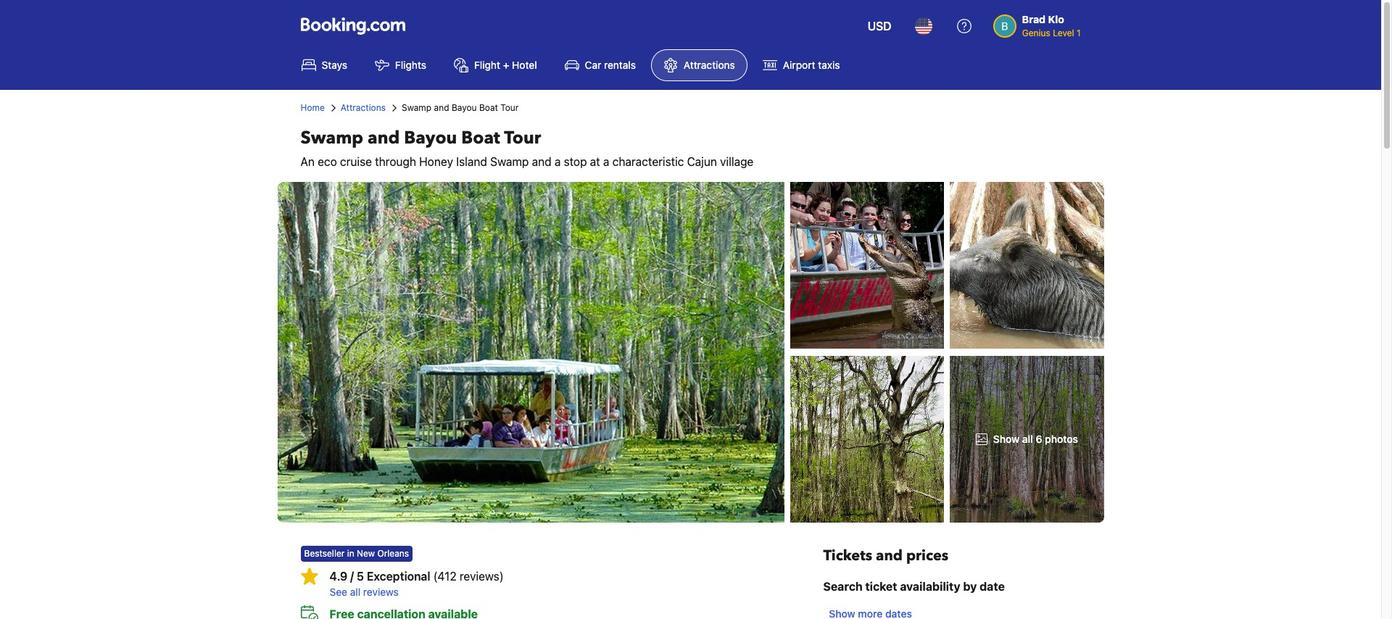 Task type: vqa. For each thing, say whether or not it's contained in the screenshot.
'eco'
yes



Task type: describe. For each thing, give the bounding box(es) containing it.
in
[[347, 548, 354, 559]]

bestseller
[[304, 548, 345, 559]]

at
[[590, 155, 600, 168]]

and left the stop
[[532, 155, 552, 168]]

5
[[357, 570, 364, 583]]

klo
[[1049, 13, 1065, 25]]

your account menu brad klo genius level 1 element
[[993, 7, 1087, 40]]

photos
[[1045, 433, 1079, 445]]

airport taxis link
[[751, 49, 853, 81]]

exceptional
[[367, 570, 431, 583]]

see
[[330, 586, 347, 598]]

1 a from the left
[[555, 155, 561, 168]]

home link
[[301, 102, 325, 115]]

2 vertical spatial swamp
[[490, 155, 529, 168]]

cruise
[[340, 155, 372, 168]]

0 horizontal spatial attractions
[[341, 102, 386, 113]]

hotel
[[512, 59, 537, 71]]

eco
[[318, 155, 337, 168]]

flights
[[395, 59, 426, 71]]

(412
[[433, 570, 457, 583]]

search
[[824, 580, 863, 593]]

and for swamp and bayou boat tour an eco cruise through honey island swamp and a stop at a characteristic cajun village
[[368, 126, 400, 150]]

level
[[1053, 28, 1075, 38]]

village
[[720, 155, 754, 168]]

brad
[[1022, 13, 1046, 25]]

show
[[994, 433, 1020, 445]]

+
[[503, 59, 509, 71]]

0 horizontal spatial attractions link
[[341, 102, 386, 115]]

bayou for swamp and bayou boat tour
[[452, 102, 477, 113]]

and for swamp and bayou boat tour
[[434, 102, 449, 113]]

home
[[301, 102, 325, 113]]

stays
[[322, 59, 347, 71]]

6
[[1036, 433, 1043, 445]]

/
[[350, 570, 354, 583]]

flight + hotel
[[474, 59, 537, 71]]

an
[[301, 155, 315, 168]]

orleans
[[378, 548, 409, 559]]

new
[[357, 548, 375, 559]]

swamp and bayou boat tour an eco cruise through honey island swamp and a stop at a characteristic cajun village
[[301, 126, 754, 168]]

car
[[585, 59, 601, 71]]

usd
[[868, 20, 892, 33]]

swamp for swamp and bayou boat tour an eco cruise through honey island swamp and a stop at a characteristic cajun village
[[301, 126, 363, 150]]

usd button
[[859, 9, 901, 44]]



Task type: locate. For each thing, give the bounding box(es) containing it.
1 vertical spatial tour
[[504, 126, 541, 150]]

car rentals
[[585, 59, 636, 71]]

bayou up honey
[[404, 126, 457, 150]]

swamp and bayou boat tour
[[402, 102, 519, 113]]

1 horizontal spatial all
[[1023, 433, 1033, 445]]

0 horizontal spatial a
[[555, 155, 561, 168]]

2 horizontal spatial swamp
[[490, 155, 529, 168]]

all inside 4.9 / 5 exceptional (412 reviews) see all reviews
[[350, 586, 361, 598]]

0 vertical spatial swamp
[[402, 102, 432, 113]]

swamp right island
[[490, 155, 529, 168]]

tour for swamp and bayou boat tour an eco cruise through honey island swamp and a stop at a characteristic cajun village
[[504, 126, 541, 150]]

bayou inside swamp and bayou boat tour an eco cruise through honey island swamp and a stop at a characteristic cajun village
[[404, 126, 457, 150]]

airport taxis
[[783, 59, 840, 71]]

flight
[[474, 59, 500, 71]]

and for tickets and prices
[[876, 546, 903, 566]]

brad klo genius level 1
[[1022, 13, 1081, 38]]

swamp up the eco
[[301, 126, 363, 150]]

tickets
[[824, 546, 873, 566]]

bayou down flight
[[452, 102, 477, 113]]

bayou for swamp and bayou boat tour an eco cruise through honey island swamp and a stop at a characteristic cajun village
[[404, 126, 457, 150]]

by
[[963, 580, 977, 593]]

1 vertical spatial bayou
[[404, 126, 457, 150]]

1 vertical spatial all
[[350, 586, 361, 598]]

boat down flight
[[479, 102, 498, 113]]

honey
[[419, 155, 453, 168]]

1 vertical spatial attractions link
[[341, 102, 386, 115]]

swamp for swamp and bayou boat tour
[[402, 102, 432, 113]]

through
[[375, 155, 416, 168]]

flight + hotel link
[[442, 49, 550, 81]]

and up honey
[[434, 102, 449, 113]]

and up through
[[368, 126, 400, 150]]

1
[[1077, 28, 1081, 38]]

1 horizontal spatial swamp
[[402, 102, 432, 113]]

boat up island
[[462, 126, 500, 150]]

0 vertical spatial bayou
[[452, 102, 477, 113]]

1 horizontal spatial attractions link
[[651, 49, 748, 81]]

ticket
[[866, 580, 898, 593]]

swamp
[[402, 102, 432, 113], [301, 126, 363, 150], [490, 155, 529, 168]]

1 vertical spatial attractions
[[341, 102, 386, 113]]

boat for swamp and bayou boat tour
[[479, 102, 498, 113]]

a right at
[[603, 155, 610, 168]]

a left the stop
[[555, 155, 561, 168]]

a
[[555, 155, 561, 168], [603, 155, 610, 168]]

reviews)
[[460, 570, 504, 583]]

prices
[[907, 546, 949, 566]]

car rentals link
[[552, 49, 648, 81]]

see all reviews button
[[330, 585, 800, 600]]

bestseller in new orleans
[[304, 548, 409, 559]]

4.9 / 5 exceptional (412 reviews) see all reviews
[[330, 570, 504, 598]]

characteristic
[[613, 155, 684, 168]]

0 horizontal spatial all
[[350, 586, 361, 598]]

0 vertical spatial boat
[[479, 102, 498, 113]]

0 vertical spatial all
[[1023, 433, 1033, 445]]

reviews
[[363, 586, 399, 598]]

and up ticket
[[876, 546, 903, 566]]

all
[[1023, 433, 1033, 445], [350, 586, 361, 598]]

tour for swamp and bayou boat tour
[[501, 102, 519, 113]]

search ticket availability by date
[[824, 580, 1005, 593]]

1 horizontal spatial a
[[603, 155, 610, 168]]

1 horizontal spatial attractions
[[684, 59, 735, 71]]

swamp down flights
[[402, 102, 432, 113]]

tour inside swamp and bayou boat tour an eco cruise through honey island swamp and a stop at a characteristic cajun village
[[504, 126, 541, 150]]

stays link
[[289, 49, 360, 81]]

boat for swamp and bayou boat tour an eco cruise through honey island swamp and a stop at a characteristic cajun village
[[462, 126, 500, 150]]

boat inside swamp and bayou boat tour an eco cruise through honey island swamp and a stop at a characteristic cajun village
[[462, 126, 500, 150]]

all down the /
[[350, 586, 361, 598]]

bayou
[[452, 102, 477, 113], [404, 126, 457, 150]]

attractions link
[[651, 49, 748, 81], [341, 102, 386, 115]]

stop
[[564, 155, 587, 168]]

tickets and prices
[[824, 546, 949, 566]]

tour down swamp and bayou boat tour
[[504, 126, 541, 150]]

island
[[456, 155, 487, 168]]

availability
[[900, 580, 961, 593]]

0 vertical spatial tour
[[501, 102, 519, 113]]

genius
[[1022, 28, 1051, 38]]

airport
[[783, 59, 816, 71]]

date
[[980, 580, 1005, 593]]

show all 6 photos
[[994, 433, 1079, 445]]

and
[[434, 102, 449, 113], [368, 126, 400, 150], [532, 155, 552, 168], [876, 546, 903, 566]]

4.9
[[330, 570, 348, 583]]

0 vertical spatial attractions link
[[651, 49, 748, 81]]

booking.com image
[[301, 17, 405, 35]]

0 horizontal spatial swamp
[[301, 126, 363, 150]]

1 vertical spatial boat
[[462, 126, 500, 150]]

2 a from the left
[[603, 155, 610, 168]]

attractions
[[684, 59, 735, 71], [341, 102, 386, 113]]

1 vertical spatial swamp
[[301, 126, 363, 150]]

0 vertical spatial attractions
[[684, 59, 735, 71]]

cajun
[[687, 155, 717, 168]]

taxis
[[818, 59, 840, 71]]

boat
[[479, 102, 498, 113], [462, 126, 500, 150]]

all left 6
[[1023, 433, 1033, 445]]

tour down +
[[501, 102, 519, 113]]

tour
[[501, 102, 519, 113], [504, 126, 541, 150]]

flights link
[[363, 49, 439, 81]]

rentals
[[604, 59, 636, 71]]



